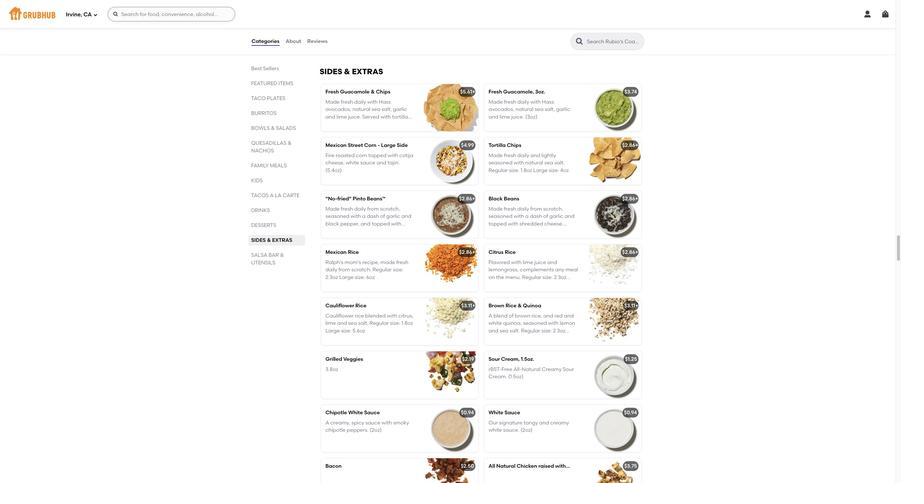 Task type: vqa. For each thing, say whether or not it's contained in the screenshot.
2.3oz in the Flavored with lime juice and lemongrass, complements any meal on the menu.    Regular size: 2.3oz Large size: 6oz
yes



Task type: locate. For each thing, give the bounding box(es) containing it.
0 horizontal spatial scratch,
[[380, 206, 400, 212]]

2 fresh from the left
[[489, 89, 502, 95]]

0 horizontal spatial $3.11
[[462, 303, 472, 309]]

dash inside made fresh daily from scratch, seasoned with a dash of garlic and black pepper, and topped with shredded cheese.    regular size: 3.7oz large size: 10.9oz
[[367, 214, 379, 220]]

1 $0.94 from the left
[[461, 410, 474, 416]]

2 a from the left
[[526, 214, 529, 220]]

2 vertical spatial a
[[326, 420, 329, 427]]

side
[[397, 142, 408, 149]]

+ for black beans
[[636, 196, 639, 202]]

scratch, inside made fresh daily from scratch, seasoned with a dash of garlic and topped with shredded cheese. regular size: 3.2oz  large size: 9.4oz
[[544, 206, 564, 212]]

with inside made fresh daily and lightly seasoned with natural sea salt. regular size: 1.8oz  large size: 4oz
[[514, 160, 524, 166]]

sea
[[535, 106, 544, 113], [545, 160, 554, 166], [348, 321, 357, 327], [500, 328, 509, 334]]

2 $3.11 from the left
[[625, 303, 636, 309]]

1 horizontal spatial (2oz)
[[521, 428, 533, 434]]

fresh up the avocados,
[[504, 99, 516, 105]]

$2.86 for made fresh daily from scratch, seasoned with a dash of garlic and black pepper, and topped with shredded cheese.    regular size: 3.7oz large size: 10.9oz
[[459, 196, 472, 202]]

sea up the 5.6oz
[[348, 321, 357, 327]]

0 horizontal spatial sides
[[251, 238, 266, 244]]

a inside tab
[[270, 193, 274, 199]]

0 horizontal spatial extras
[[272, 238, 292, 244]]

large inside cauliflower rice blended with citrus, lime and sea salt.    regular size: 1.8oz large size: 5.6oz
[[326, 328, 340, 334]]

beans
[[504, 196, 520, 202]]

of inside "a blend of brown rice, and red and white quinoa, seasoned with lemon and sea salt.    regular size: 2.3oz large size: 6oz"
[[509, 313, 514, 319]]

1 horizontal spatial chips
[[507, 142, 522, 149]]

fried"
[[338, 196, 352, 202]]

dash for and
[[367, 214, 379, 220]]

1 mexican from the top
[[326, 142, 347, 149]]

$2.86 + for made fresh daily from scratch, seasoned with a dash of garlic and topped with shredded cheese. regular size: 3.2oz  large size: 9.4oz
[[623, 196, 639, 202]]

garlic inside made fresh daily from scratch, seasoned with a dash of garlic and topped with shredded cheese. regular size: 3.2oz  large size: 9.4oz
[[550, 214, 564, 220]]

1 vertical spatial 6oz
[[516, 282, 524, 288]]

made inside made fresh daily and lightly seasoned with natural sea salt. regular size: 1.8oz  large size: 4oz
[[489, 153, 503, 159]]

mix and match any 4 desserts.
[[489, 19, 563, 25]]

size:
[[509, 167, 520, 174], [549, 167, 559, 174], [391, 228, 401, 235], [509, 228, 520, 235], [550, 228, 560, 235], [341, 236, 351, 242], [393, 267, 403, 273], [355, 275, 365, 281], [543, 275, 553, 281], [504, 282, 515, 288], [390, 321, 400, 327], [341, 328, 351, 334], [542, 328, 552, 334], [504, 335, 515, 342]]

lime down the avocados,
[[500, 114, 510, 120]]

rice right the brown in the bottom of the page
[[506, 303, 517, 309]]

2 $0.94 from the left
[[624, 410, 638, 416]]

made down the "no-
[[326, 206, 340, 212]]

$0.94 for our signature tangy and creamy white sauce. (2oz)
[[624, 410, 638, 416]]

1 white from the left
[[348, 410, 363, 416]]

from for shredded
[[531, 206, 542, 212]]

seasoned inside "a blend of brown rice, and red and white quinoa, seasoned with lemon and sea salt.    regular size: 2.3oz large size: 6oz"
[[523, 321, 547, 327]]

large down mom's
[[339, 275, 354, 281]]

1 vertical spatial lime
[[523, 260, 533, 266]]

2.3oz down ralph's
[[326, 275, 338, 281]]

on
[[489, 275, 495, 281]]

sides & extras up bar
[[251, 238, 292, 244]]

1 dash from the left
[[367, 214, 379, 220]]

sauce up signature
[[505, 410, 521, 416]]

0 horizontal spatial salt.
[[358, 321, 369, 327]]

burritos tab
[[251, 110, 302, 117]]

any
[[526, 19, 536, 25], [556, 267, 565, 273]]

"no-fried" pinto beans™ image
[[424, 191, 479, 238]]

a creamy, spicy sauce with smoky chipotle peppers. (2oz)
[[326, 420, 409, 434]]

made for made fresh daily from scratch, seasoned with a dash of garlic and topped with shredded cheese. regular size: 3.2oz  large size: 9.4oz
[[489, 206, 503, 212]]

natural right the all
[[497, 464, 516, 470]]

a inside a creamy, spicy sauce with smoky chipotle peppers. (2oz)
[[326, 420, 329, 427]]

1 horizontal spatial natural
[[522, 367, 541, 373]]

1 vertical spatial extras
[[272, 238, 292, 244]]

a inside "a blend of brown rice, and red and white quinoa, seasoned with lemon and sea salt.    regular size: 2.3oz large size: 6oz"
[[489, 313, 493, 319]]

toffee crunch blondie image
[[424, 4, 479, 52]]

"no-
[[326, 196, 338, 202]]

all natural chicken raised without antibiotics image
[[587, 459, 642, 484]]

made for made fresh daily from scratch, seasoned with a dash of garlic and black pepper, and topped with shredded cheese.    regular size: 3.7oz large size: 10.9oz
[[326, 206, 340, 212]]

large inside made fresh daily from scratch, seasoned with a dash of garlic and topped with shredded cheese. regular size: 3.2oz  large size: 9.4oz
[[535, 228, 549, 235]]

0 horizontal spatial any
[[526, 19, 536, 25]]

mix
[[489, 19, 497, 25]]

kids tab
[[251, 177, 302, 185]]

and right mix
[[498, 19, 508, 25]]

1.8oz
[[521, 167, 532, 174], [402, 321, 413, 327]]

0 horizontal spatial (2oz)
[[370, 428, 382, 434]]

2 horizontal spatial salt.
[[555, 160, 565, 166]]

0 vertical spatial natural
[[516, 106, 534, 113]]

fresh inside made fresh daily from scratch, seasoned with a dash of garlic and black pepper, and topped with shredded cheese.    regular size: 3.7oz large size: 10.9oz
[[341, 206, 353, 212]]

2 vertical spatial white
[[489, 428, 502, 434]]

1 horizontal spatial dash
[[530, 214, 542, 220]]

1 horizontal spatial sides & extras
[[320, 67, 383, 76]]

6oz down scratch.
[[366, 275, 375, 281]]

sour inside rbst-free all-natural creamy sour cream. (1.5oz)
[[563, 367, 574, 373]]

scratch, up "9.4oz"
[[544, 206, 564, 212]]

daily down guacamole,
[[518, 99, 529, 105]]

large down blend
[[489, 335, 503, 342]]

1 vertical spatial cauliflower
[[326, 313, 354, 319]]

lemon
[[560, 321, 576, 327]]

tortilla
[[489, 142, 506, 149]]

white up spicy
[[348, 410, 363, 416]]

& inside salsa bar & utensils
[[280, 252, 284, 259]]

free
[[502, 367, 513, 373]]

1 vertical spatial 1.8oz
[[402, 321, 413, 327]]

1 vertical spatial chips
[[507, 142, 522, 149]]

recipe,
[[363, 260, 379, 266]]

fresh guacamole, 3oz. image
[[587, 84, 642, 131]]

garlic for made fresh daily from scratch, seasoned with a dash of garlic and black pepper, and topped with shredded cheese.    regular size: 3.7oz large size: 10.9oz
[[387, 214, 401, 220]]

rice
[[355, 313, 364, 319]]

daily for beans
[[518, 206, 529, 212]]

shredded inside made fresh daily from scratch, seasoned with a dash of garlic and topped with shredded cheese. regular size: 3.2oz  large size: 9.4oz
[[520, 221, 543, 227]]

(2oz) down tangy
[[521, 428, 533, 434]]

quesadillas & nachos tab
[[251, 140, 302, 155]]

salsa bar & utensils tab
[[251, 252, 302, 267]]

fresh down beans
[[504, 206, 516, 212]]

$1.25
[[625, 357, 638, 363]]

large inside flavored with lime juice and lemongrass, complements any meal on the menu.    regular size: 2.3oz large size: 6oz
[[489, 282, 503, 288]]

0 horizontal spatial from
[[339, 267, 350, 273]]

1 horizontal spatial from
[[368, 206, 379, 212]]

seasoned down black beans
[[489, 214, 513, 220]]

0 horizontal spatial a
[[270, 193, 274, 199]]

and down cauliflower rice
[[337, 321, 347, 327]]

chips right tortilla
[[507, 142, 522, 149]]

0 horizontal spatial sauce
[[364, 410, 380, 416]]

sides
[[320, 67, 342, 76], [251, 238, 266, 244]]

and left red
[[544, 313, 554, 319]]

1 vertical spatial shredded
[[326, 228, 349, 235]]

family meals
[[251, 163, 287, 169]]

1 vertical spatial white
[[489, 321, 502, 327]]

2 dash from the left
[[530, 214, 542, 220]]

sweet
[[388, 27, 403, 33]]

& inside the quesadillas & nachos
[[288, 140, 292, 146]]

1 horizontal spatial any
[[556, 267, 565, 273]]

featured
[[251, 81, 277, 87]]

cauliflower for cauliflower rice blended with citrus, lime and sea salt.    regular size: 1.8oz large size: 5.6oz
[[326, 313, 354, 319]]

2 horizontal spatial a
[[489, 313, 493, 319]]

& right bowls
[[271, 125, 275, 132]]

black beans image
[[587, 191, 642, 238]]

white down roasted
[[346, 160, 359, 166]]

and left lightly
[[531, 153, 541, 159]]

juice
[[535, 260, 546, 266]]

quinoa
[[523, 303, 542, 309]]

1 horizontal spatial 1.8oz
[[521, 167, 532, 174]]

mexican up the fire
[[326, 142, 347, 149]]

smoky
[[393, 420, 409, 427]]

salt,
[[545, 106, 555, 113]]

1 vertical spatial sides
[[251, 238, 266, 244]]

shredded down black
[[326, 228, 349, 235]]

salt. up 4oz at the top right of the page
[[555, 160, 565, 166]]

0 horizontal spatial a
[[362, 214, 366, 220]]

and left tajin.
[[377, 160, 387, 166]]

chips
[[376, 89, 391, 95], [507, 142, 522, 149]]

2 svg image from the left
[[882, 10, 890, 19]]

family meals tab
[[251, 162, 302, 170]]

1 horizontal spatial sauce
[[505, 410, 521, 416]]

0 horizontal spatial dash
[[367, 214, 379, 220]]

$3.11 + for cauliflower rice blended with citrus, lime and sea salt.    regular size: 1.8oz large size: 5.6oz
[[462, 303, 476, 309]]

bar
[[269, 252, 279, 259]]

topped down black
[[489, 221, 507, 227]]

9.4oz
[[562, 228, 574, 235]]

sour right creamy
[[563, 367, 574, 373]]

veggies
[[343, 357, 363, 363]]

utensils
[[251, 260, 275, 266]]

sea inside "a blend of brown rice, and red and white quinoa, seasoned with lemon and sea salt.    regular size: 2.3oz large size: 6oz"
[[500, 328, 509, 334]]

& down salads
[[288, 140, 292, 146]]

sea inside cauliflower rice blended with citrus, lime and sea salt.    regular size: 1.8oz large size: 5.6oz
[[348, 321, 357, 327]]

a for a creamy, spicy sauce with smoky chipotle peppers. (2oz)
[[326, 420, 329, 427]]

seasoned down tortilla
[[489, 160, 513, 166]]

$2.86 for flavored with lime juice and lemongrass, complements any meal on the menu.    regular size: 2.3oz large size: 6oz
[[623, 249, 636, 256]]

a for shredded
[[526, 214, 529, 220]]

0 horizontal spatial sides & extras
[[251, 238, 292, 244]]

0 vertical spatial chocolate
[[337, 27, 362, 33]]

fresh for beans
[[504, 206, 516, 212]]

topped
[[369, 153, 387, 159], [372, 221, 390, 227], [489, 221, 507, 227]]

0 horizontal spatial svg image
[[864, 10, 872, 19]]

white sauce image
[[587, 405, 642, 453]]

Search for food, convenience, alcohol... search field
[[108, 7, 235, 21]]

salt. inside cauliflower rice blended with citrus, lime and sea salt.    regular size: 1.8oz large size: 5.6oz
[[358, 321, 369, 327]]

2 vertical spatial 6oz
[[516, 335, 524, 342]]

daily
[[518, 99, 529, 105], [518, 153, 529, 159], [354, 206, 366, 212], [518, 206, 529, 212], [326, 267, 338, 273]]

made fresh daily with hass avocados, natural sea salt, garlic and lime juice. (3oz)
[[489, 99, 571, 120]]

shredded
[[520, 221, 543, 227], [326, 228, 349, 235]]

2 vertical spatial salt.
[[510, 328, 520, 334]]

0 vertical spatial extras
[[352, 67, 383, 76]]

sour
[[489, 357, 500, 363], [563, 367, 574, 373]]

rice for citrus
[[505, 249, 516, 256]]

2.3oz down meal
[[554, 275, 567, 281]]

0 vertical spatial natural
[[522, 367, 541, 373]]

regular down the blended
[[370, 321, 389, 327]]

0 vertical spatial mexican
[[326, 142, 347, 149]]

0 vertical spatial cauliflower
[[326, 303, 354, 309]]

size: left 3.7oz
[[391, 228, 401, 235]]

all-
[[514, 367, 522, 373]]

white down blend
[[489, 321, 502, 327]]

1 horizontal spatial cheese.
[[545, 221, 564, 227]]

cauliflower inside cauliflower rice blended with citrus, lime and sea salt.    regular size: 1.8oz large size: 5.6oz
[[326, 313, 354, 319]]

+ for tortilla chips
[[636, 142, 639, 149]]

daily inside made fresh daily with hass avocados, natural sea salt, garlic and lime juice. (3oz)
[[518, 99, 529, 105]]

with inside made fresh daily with hass avocados, natural sea salt, garlic and lime juice. (3oz)
[[531, 99, 541, 105]]

$2.86
[[623, 142, 636, 149], [459, 196, 472, 202], [623, 196, 636, 202], [459, 249, 472, 256], [623, 249, 636, 256]]

0 horizontal spatial chips
[[376, 89, 391, 95]]

la
[[275, 193, 282, 199]]

ralph's mom's recipe, made fresh daily from scratch.    regular size: 2.3oz  large size: 6oz
[[326, 260, 409, 281]]

sides up salsa
[[251, 238, 266, 244]]

dash down beans™
[[367, 214, 379, 220]]

scratch, for topped
[[380, 206, 400, 212]]

1 horizontal spatial $0.94
[[624, 410, 638, 416]]

1 horizontal spatial lime
[[500, 114, 510, 120]]

mexican street corn - large side
[[326, 142, 408, 149]]

bowls & salads tab
[[251, 125, 302, 132]]

3.7oz
[[403, 228, 415, 235]]

1 (2oz) from the left
[[370, 428, 382, 434]]

made inside made fresh daily from scratch, seasoned with a dash of garlic and black pepper, and topped with shredded cheese.    regular size: 3.7oz large size: 10.9oz
[[326, 206, 340, 212]]

from
[[368, 206, 379, 212], [531, 206, 542, 212], [339, 267, 350, 273]]

mexican for ralph's
[[326, 249, 347, 256]]

made up the avocados,
[[489, 99, 503, 105]]

0 horizontal spatial shredded
[[326, 228, 349, 235]]

2 $3.11 + from the left
[[625, 303, 639, 309]]

fresh for chips
[[504, 153, 516, 159]]

0 vertical spatial a
[[270, 193, 274, 199]]

daily inside made fresh daily from scratch, seasoned with a dash of garlic and black pepper, and topped with shredded cheese.    regular size: 3.7oz large size: 10.9oz
[[354, 206, 366, 212]]

+ for fresh guacamole & chips
[[472, 89, 476, 95]]

chipotle
[[326, 428, 346, 434]]

daily for chips
[[518, 153, 529, 159]]

0 horizontal spatial of
[[380, 214, 385, 220]]

salt. down the quinoa,
[[510, 328, 520, 334]]

0 horizontal spatial lime
[[326, 321, 336, 327]]

0 vertical spatial any
[[526, 19, 536, 25]]

2 (2oz) from the left
[[521, 428, 533, 434]]

1 horizontal spatial svg image
[[882, 10, 890, 19]]

with inside fire roasted corn topped with cotija cheese, white sauce and tajin. (5.4oz)
[[388, 153, 398, 159]]

1 horizontal spatial of
[[509, 313, 514, 319]]

of inside made fresh daily from scratch, seasoned with a dash of garlic and topped with shredded cheese. regular size: 3.2oz  large size: 9.4oz
[[544, 214, 549, 220]]

daily down 'tortilla chips'
[[518, 153, 529, 159]]

svg image
[[864, 10, 872, 19], [882, 10, 890, 19]]

with inside flavored with lime juice and lemongrass, complements any meal on the menu.    regular size: 2.3oz large size: 6oz
[[511, 260, 522, 266]]

0 vertical spatial lime
[[500, 114, 510, 120]]

antibiotics
[[576, 464, 602, 470]]

fresh up the avocados,
[[489, 89, 502, 95]]

meals
[[270, 163, 287, 169]]

sauce inside fire roasted corn topped with cotija cheese, white sauce and tajin. (5.4oz)
[[361, 160, 376, 166]]

0 horizontal spatial $3.11 +
[[462, 303, 476, 309]]

size: down the quinoa,
[[504, 335, 515, 342]]

and up "9.4oz"
[[565, 214, 575, 220]]

scratch,
[[380, 206, 400, 212], [544, 206, 564, 212]]

+ for "no-fried" pinto beans™
[[472, 196, 476, 202]]

garlic inside made fresh daily from scratch, seasoned with a dash of garlic and black pepper, and topped with shredded cheese.    regular size: 3.7oz large size: 10.9oz
[[387, 214, 401, 220]]

large left the 5.6oz
[[326, 328, 340, 334]]

white inside our signature tangy and creamy white sauce. (2oz)
[[489, 428, 502, 434]]

fresh for fresh guacamole & chips
[[326, 89, 339, 95]]

1 horizontal spatial scratch,
[[544, 206, 564, 212]]

rice right citrus
[[505, 249, 516, 256]]

fresh inside made fresh daily with hass avocados, natural sea salt, garlic and lime juice. (3oz)
[[504, 99, 516, 105]]

of inside made fresh daily from scratch, seasoned with a dash of garlic and black pepper, and topped with shredded cheese.    regular size: 3.7oz large size: 10.9oz
[[380, 214, 385, 220]]

made inside made fresh daily with hass avocados, natural sea salt, garlic and lime juice. (3oz)
[[489, 99, 503, 105]]

(2oz) right peppers.
[[370, 428, 382, 434]]

1 vertical spatial sour
[[563, 367, 574, 373]]

$2.86 + for made fresh daily from scratch, seasoned with a dash of garlic and black pepper, and topped with shredded cheese.    regular size: 3.7oz large size: 10.9oz
[[459, 196, 476, 202]]

$3.11
[[462, 303, 472, 309], [625, 303, 636, 309]]

1 scratch, from the left
[[380, 206, 400, 212]]

1 vertical spatial any
[[556, 267, 565, 273]]

regular down tortilla
[[489, 167, 508, 174]]

daily for guacamole,
[[518, 99, 529, 105]]

chocolate down caramelized,
[[337, 27, 362, 33]]

pepper,
[[341, 221, 360, 227]]

and right juice
[[548, 260, 557, 266]]

fire
[[326, 153, 335, 159]]

and
[[498, 19, 508, 25], [363, 27, 373, 33], [489, 114, 499, 120], [531, 153, 541, 159], [377, 160, 387, 166], [402, 214, 412, 220], [565, 214, 575, 220], [361, 221, 371, 227], [548, 260, 557, 266], [544, 313, 554, 319], [564, 313, 574, 319], [337, 321, 347, 327], [489, 328, 499, 334], [540, 420, 549, 427]]

6oz down the menu.
[[516, 282, 524, 288]]

6oz down the quinoa,
[[516, 335, 524, 342]]

cheese. up "9.4oz"
[[545, 221, 564, 227]]

0 horizontal spatial white
[[348, 410, 363, 416]]

semi-
[[374, 27, 388, 33]]

a inside made fresh daily from scratch, seasoned with a dash of garlic and topped with shredded cheese. regular size: 3.2oz  large size: 9.4oz
[[526, 214, 529, 220]]

ralph's
[[326, 260, 344, 266]]

large right 3.2oz
[[535, 228, 549, 235]]

seasoned up black
[[326, 214, 350, 220]]

large down lightly
[[534, 167, 548, 174]]

scratch, inside made fresh daily from scratch, seasoned with a dash of garlic and black pepper, and topped with shredded cheese.    regular size: 3.7oz large size: 10.9oz
[[380, 206, 400, 212]]

2 cauliflower from the top
[[326, 313, 354, 319]]

2.3oz down lemon
[[553, 328, 566, 334]]

large down black
[[326, 236, 340, 242]]

complements
[[520, 267, 554, 273]]

size: down complements
[[543, 275, 553, 281]]

2 mexican from the top
[[326, 249, 347, 256]]

$3.11 +
[[462, 303, 476, 309], [625, 303, 639, 309]]

meal
[[566, 267, 578, 273]]

1 $3.11 + from the left
[[462, 303, 476, 309]]

daily inside made fresh daily and lightly seasoned with natural sea salt. regular size: 1.8oz  large size: 4oz
[[518, 153, 529, 159]]

regular down the rice,
[[521, 328, 541, 334]]

1 cauliflower from the top
[[326, 303, 354, 309]]

1 horizontal spatial white
[[489, 410, 504, 416]]

made fresh daily and lightly seasoned with natural sea salt. regular size: 1.8oz  large size: 4oz
[[489, 153, 569, 174]]

cauliflower down cauliflower rice
[[326, 313, 354, 319]]

1 horizontal spatial sides
[[320, 67, 342, 76]]

daily down beans
[[518, 206, 529, 212]]

0 vertical spatial 1.8oz
[[521, 167, 532, 174]]

of for topped
[[380, 214, 385, 220]]

made down black
[[489, 206, 503, 212]]

1 vertical spatial natural
[[526, 160, 544, 166]]

size: left the 5.6oz
[[341, 328, 351, 334]]

1 svg image from the left
[[864, 10, 872, 19]]

hass
[[542, 99, 554, 105]]

1 horizontal spatial a
[[326, 420, 329, 427]]

1 horizontal spatial fresh
[[489, 89, 502, 95]]

0 vertical spatial shredded
[[520, 221, 543, 227]]

large inside ralph's mom's recipe, made fresh daily from scratch.    regular size: 2.3oz  large size: 6oz
[[339, 275, 354, 281]]

any left 4 on the right top of page
[[526, 19, 536, 25]]

1 vertical spatial cheese.
[[350, 228, 369, 235]]

caramelized, browned butter with milk chocolate and semi-sweet chocolate chunks. button
[[321, 4, 479, 52]]

white up our
[[489, 410, 504, 416]]

1 a from the left
[[362, 214, 366, 220]]

2 vertical spatial lime
[[326, 321, 336, 327]]

0 horizontal spatial $0.94
[[461, 410, 474, 416]]

lime down cauliflower rice
[[326, 321, 336, 327]]

2 horizontal spatial from
[[531, 206, 542, 212]]

made inside made fresh daily from scratch, seasoned with a dash of garlic and topped with shredded cheese. regular size: 3.2oz  large size: 9.4oz
[[489, 206, 503, 212]]

categories button
[[251, 28, 280, 55]]

0 vertical spatial sauce
[[361, 160, 376, 166]]

dash inside made fresh daily from scratch, seasoned with a dash of garlic and topped with shredded cheese. regular size: 3.2oz  large size: 9.4oz
[[530, 214, 542, 220]]

1 vertical spatial salt.
[[358, 321, 369, 327]]

white
[[346, 160, 359, 166], [489, 321, 502, 327], [489, 428, 502, 434]]

1.8oz inside made fresh daily and lightly seasoned with natural sea salt. regular size: 1.8oz  large size: 4oz
[[521, 167, 532, 174]]

bacon image
[[424, 459, 479, 484]]

drinks
[[251, 208, 270, 214]]

and inside made fresh daily with hass avocados, natural sea salt, garlic and lime juice. (3oz)
[[489, 114, 499, 120]]

2 horizontal spatial of
[[544, 214, 549, 220]]

0 vertical spatial cheese.
[[545, 221, 564, 227]]

a up 3.2oz
[[526, 214, 529, 220]]

rice up rice
[[356, 303, 367, 309]]

search icon image
[[576, 37, 584, 46]]

1 vertical spatial a
[[489, 313, 493, 319]]

svg image
[[113, 11, 119, 17], [93, 13, 98, 17]]

natural inside made fresh daily with hass avocados, natural sea salt, garlic and lime juice. (3oz)
[[516, 106, 534, 113]]

0 vertical spatial sides & extras
[[320, 67, 383, 76]]

from down beans™
[[368, 206, 379, 212]]

1 vertical spatial sauce
[[366, 420, 381, 427]]

$2.86 + for ralph's mom's recipe, made fresh daily from scratch.    regular size: 2.3oz  large size: 6oz
[[459, 249, 476, 256]]

cheese. up 10.9oz
[[350, 228, 369, 235]]

sides up guacamole on the top of page
[[320, 67, 342, 76]]

1 horizontal spatial shredded
[[520, 221, 543, 227]]

0 vertical spatial 6oz
[[366, 275, 375, 281]]

2 scratch, from the left
[[544, 206, 564, 212]]

1 horizontal spatial $3.11 +
[[625, 303, 639, 309]]

white inside "a blend of brown rice, and red and white quinoa, seasoned with lemon and sea salt.    regular size: 2.3oz large size: 6oz"
[[489, 321, 502, 327]]

0 horizontal spatial fresh
[[326, 89, 339, 95]]

any left meal
[[556, 267, 565, 273]]

rice for brown
[[506, 303, 517, 309]]

0 vertical spatial white
[[346, 160, 359, 166]]

dash
[[367, 214, 379, 220], [530, 214, 542, 220]]

topped down beans™
[[372, 221, 390, 227]]

10.9oz
[[353, 236, 367, 242]]

rice
[[348, 249, 359, 256], [505, 249, 516, 256], [356, 303, 367, 309], [506, 303, 517, 309]]

$4.99
[[461, 142, 474, 149]]

fresh inside made fresh daily from scratch, seasoned with a dash of garlic and topped with shredded cheese. regular size: 3.2oz  large size: 9.4oz
[[504, 206, 516, 212]]

lemongrass,
[[489, 267, 519, 273]]

seasoned down the rice,
[[523, 321, 547, 327]]

1.8oz down citrus,
[[402, 321, 413, 327]]

1 horizontal spatial a
[[526, 214, 529, 220]]

regular inside cauliflower rice blended with citrus, lime and sea salt.    regular size: 1.8oz large size: 5.6oz
[[370, 321, 389, 327]]

sea down lightly
[[545, 160, 554, 166]]

1 horizontal spatial $3.11
[[625, 303, 636, 309]]

2 white from the left
[[489, 410, 504, 416]]

1 fresh from the left
[[326, 89, 339, 95]]

from inside made fresh daily from scratch, seasoned with a dash of garlic and topped with shredded cheese. regular size: 3.2oz  large size: 9.4oz
[[531, 206, 542, 212]]

cream.
[[489, 374, 507, 380]]

kids
[[251, 178, 263, 184]]

1 horizontal spatial salt.
[[510, 328, 520, 334]]

large inside made fresh daily and lightly seasoned with natural sea salt. regular size: 1.8oz  large size: 4oz
[[534, 167, 548, 174]]

a
[[362, 214, 366, 220], [526, 214, 529, 220]]

size: left "9.4oz"
[[550, 228, 560, 235]]

mexican up ralph's
[[326, 249, 347, 256]]

cauliflower rice image
[[424, 298, 479, 346]]

brown
[[489, 303, 505, 309]]

regular left 3.7oz
[[371, 228, 390, 235]]

seasoned inside made fresh daily from scratch, seasoned with a dash of garlic and black pepper, and topped with shredded cheese.    regular size: 3.7oz large size: 10.9oz
[[326, 214, 350, 220]]

fresh for fresh guacamole, 3oz.
[[489, 89, 502, 95]]

and inside fire roasted corn topped with cotija cheese, white sauce and tajin. (5.4oz)
[[377, 160, 387, 166]]

a for and
[[362, 214, 366, 220]]

salt. down rice
[[358, 321, 369, 327]]

chocolate down milk
[[326, 34, 351, 40]]

0 horizontal spatial 1.8oz
[[402, 321, 413, 327]]

salt.
[[555, 160, 565, 166], [358, 321, 369, 327], [510, 328, 520, 334]]

6oz inside flavored with lime juice and lemongrass, complements any meal on the menu.    regular size: 2.3oz large size: 6oz
[[516, 282, 524, 288]]

sea up (3oz)
[[535, 106, 544, 113]]

regular up citrus
[[489, 228, 508, 235]]

a inside made fresh daily from scratch, seasoned with a dash of garlic and black pepper, and topped with shredded cheese.    regular size: 3.7oz large size: 10.9oz
[[362, 214, 366, 220]]

from for and
[[368, 206, 379, 212]]

creamy
[[551, 420, 569, 427]]

1 $3.11 from the left
[[462, 303, 472, 309]]

0 vertical spatial sour
[[489, 357, 500, 363]]

2 horizontal spatial lime
[[523, 260, 533, 266]]

best sellers tab
[[251, 65, 302, 72]]

shredded up 3.2oz
[[520, 221, 543, 227]]

from inside made fresh daily from scratch, seasoned with a dash of garlic and black pepper, and topped with shredded cheese.    regular size: 3.7oz large size: 10.9oz
[[368, 206, 379, 212]]

0 vertical spatial salt.
[[555, 160, 565, 166]]

natural down 1.5oz.
[[522, 367, 541, 373]]

salt. inside made fresh daily and lightly seasoned with natural sea salt. regular size: 1.8oz  large size: 4oz
[[555, 160, 565, 166]]

0 horizontal spatial cheese.
[[350, 228, 369, 235]]

+
[[472, 89, 476, 95], [636, 142, 639, 149], [472, 196, 476, 202], [636, 196, 639, 202], [472, 249, 476, 256], [636, 249, 639, 256], [472, 303, 476, 309], [636, 303, 639, 309]]

$2.50
[[461, 464, 474, 470]]



Task type: describe. For each thing, give the bounding box(es) containing it.
6oz inside ralph's mom's recipe, made fresh daily from scratch.    regular size: 2.3oz  large size: 6oz
[[366, 275, 375, 281]]

and inside button
[[498, 19, 508, 25]]

fresh inside ralph's mom's recipe, made fresh daily from scratch.    regular size: 2.3oz  large size: 6oz
[[397, 260, 409, 266]]

sour cream, 1.5oz.
[[489, 357, 535, 363]]

regular inside made fresh daily and lightly seasoned with natural sea salt. regular size: 1.8oz  large size: 4oz
[[489, 167, 508, 174]]

any inside button
[[526, 19, 536, 25]]

mom's
[[345, 260, 361, 266]]

& right guacamole on the top of page
[[371, 89, 375, 95]]

and right pepper, on the left of the page
[[361, 221, 371, 227]]

a for a blend of brown rice, and red and white quinoa, seasoned with lemon and sea salt.    regular size: 2.3oz large size: 6oz
[[489, 313, 493, 319]]

about
[[286, 38, 301, 44]]

$2.86 for made fresh daily and lightly seasoned with natural sea salt. regular size: 1.8oz  large size: 4oz
[[623, 142, 636, 149]]

and inside caramelized, browned butter with milk chocolate and semi-sweet chocolate chunks.
[[363, 27, 373, 33]]

spicy
[[352, 420, 364, 427]]

our
[[489, 420, 498, 427]]

0 vertical spatial chips
[[376, 89, 391, 95]]

1 horizontal spatial svg image
[[113, 11, 119, 17]]

chipotle white sauce
[[326, 410, 380, 416]]

(2oz) inside a creamy, spicy sauce with smoky chipotle peppers. (2oz)
[[370, 428, 382, 434]]

taco plates
[[251, 95, 286, 102]]

all
[[489, 464, 495, 470]]

made for made fresh daily and lightly seasoned with natural sea salt. regular size: 1.8oz  large size: 4oz
[[489, 153, 503, 159]]

topped inside fire roasted corn topped with cotija cheese, white sauce and tajin. (5.4oz)
[[369, 153, 387, 159]]

black
[[326, 221, 339, 227]]

brown
[[515, 313, 531, 319]]

cheese,
[[326, 160, 345, 166]]

size: down scratch.
[[355, 275, 365, 281]]

salads
[[276, 125, 296, 132]]

butter
[[383, 19, 398, 25]]

a blend of brown rice, and red and white quinoa, seasoned with lemon and sea salt.    regular size: 2.3oz large size: 6oz
[[489, 313, 576, 342]]

peppers.
[[347, 428, 369, 434]]

juice.
[[512, 114, 524, 120]]

irvine, ca
[[66, 11, 92, 18]]

milk
[[326, 27, 336, 33]]

garlic for made fresh daily from scratch, seasoned with a dash of garlic and topped with shredded cheese. regular size: 3.2oz  large size: 9.4oz
[[550, 214, 564, 220]]

2.3oz inside ralph's mom's recipe, made fresh daily from scratch.    regular size: 2.3oz  large size: 6oz
[[326, 275, 338, 281]]

2 sauce from the left
[[505, 410, 521, 416]]

large right '-'
[[381, 142, 396, 149]]

featured items tab
[[251, 80, 302, 87]]

+ for citrus rice
[[636, 249, 639, 256]]

salt. inside "a blend of brown rice, and red and white quinoa, seasoned with lemon and sea salt.    regular size: 2.3oz large size: 6oz"
[[510, 328, 520, 334]]

size: left 10.9oz
[[341, 236, 351, 242]]

and down blend
[[489, 328, 499, 334]]

caramelized,
[[326, 19, 359, 25]]

white inside fire roasted corn topped with cotija cheese, white sauce and tajin. (5.4oz)
[[346, 160, 359, 166]]

5.6oz
[[353, 328, 365, 334]]

chicken
[[517, 464, 538, 470]]

taco plates tab
[[251, 95, 302, 102]]

rice for cauliflower
[[356, 303, 367, 309]]

+ for cauliflower rice
[[472, 303, 476, 309]]

large inside "a blend of brown rice, and red and white quinoa, seasoned with lemon and sea salt.    regular size: 2.3oz large size: 6oz"
[[489, 335, 503, 342]]

all natural chicken raised without antibiotics
[[489, 464, 602, 470]]

fresh for guacamole,
[[504, 99, 516, 105]]

made
[[381, 260, 395, 266]]

caramelized, browned butter with milk chocolate and semi-sweet chocolate chunks.
[[326, 19, 410, 40]]

made for made fresh daily with hass avocados, natural sea salt, garlic and lime juice. (3oz)
[[489, 99, 503, 105]]

fresh guacamole, 3oz.
[[489, 89, 546, 95]]

rice,
[[532, 313, 543, 319]]

citrus
[[489, 249, 504, 256]]

best sellers
[[251, 66, 279, 72]]

without
[[556, 464, 574, 470]]

quesadillas & nachos
[[251, 140, 292, 154]]

irvine,
[[66, 11, 82, 18]]

tangy
[[524, 420, 538, 427]]

creamy,
[[331, 420, 351, 427]]

scratch.
[[352, 267, 372, 273]]

and inside cauliflower rice blended with citrus, lime and sea salt.    regular size: 1.8oz large size: 5.6oz
[[337, 321, 347, 327]]

2.3oz inside "a blend of brown rice, and red and white quinoa, seasoned with lemon and sea salt.    regular size: 2.3oz large size: 6oz"
[[553, 328, 566, 334]]

drinks tab
[[251, 207, 302, 215]]

extras inside sides & extras tab
[[272, 238, 292, 244]]

street
[[348, 142, 363, 149]]

tajin.
[[388, 160, 400, 166]]

+ for mexican rice
[[472, 249, 476, 256]]

sides & extras inside sides & extras tab
[[251, 238, 292, 244]]

ca
[[83, 11, 92, 18]]

0 horizontal spatial natural
[[497, 464, 516, 470]]

lime inside cauliflower rice blended with citrus, lime and sea salt.    regular size: 1.8oz large size: 5.6oz
[[326, 321, 336, 327]]

scratch, for cheese.
[[544, 206, 564, 212]]

(5.4oz)
[[326, 167, 342, 174]]

our signature tangy and creamy white sauce. (2oz)
[[489, 420, 569, 434]]

roasted
[[336, 153, 355, 159]]

guacamole
[[340, 89, 370, 95]]

sea inside made fresh daily and lightly seasoned with natural sea salt. regular size: 1.8oz  large size: 4oz
[[545, 160, 554, 166]]

match
[[509, 19, 525, 25]]

natural inside made fresh daily and lightly seasoned with natural sea salt. regular size: 1.8oz  large size: 4oz
[[526, 160, 544, 166]]

dash for shredded
[[530, 214, 542, 220]]

and inside our signature tangy and creamy white sauce. (2oz)
[[540, 420, 549, 427]]

0 horizontal spatial sour
[[489, 357, 500, 363]]

0 vertical spatial sides
[[320, 67, 342, 76]]

$2.86 for made fresh daily from scratch, seasoned with a dash of garlic and topped with shredded cheese. regular size: 3.2oz  large size: 9.4oz
[[623, 196, 636, 202]]

of for cheese.
[[544, 214, 549, 220]]

best
[[251, 66, 262, 72]]

1 vertical spatial chocolate
[[326, 34, 351, 40]]

1.8oz inside cauliflower rice blended with citrus, lime and sea salt.    regular size: 1.8oz large size: 5.6oz
[[402, 321, 413, 327]]

and inside made fresh daily and lightly seasoned with natural sea salt. regular size: 1.8oz  large size: 4oz
[[531, 153, 541, 159]]

sea inside made fresh daily with hass avocados, natural sea salt, garlic and lime juice. (3oz)
[[535, 106, 544, 113]]

$2.86 + for flavored with lime juice and lemongrass, complements any meal on the menu.    regular size: 2.3oz large size: 6oz
[[623, 249, 639, 256]]

salsa
[[251, 252, 267, 259]]

items
[[279, 81, 293, 87]]

made fresh daily from scratch, seasoned with a dash of garlic and topped with shredded cheese. regular size: 3.2oz  large size: 9.4oz
[[489, 206, 575, 235]]

$2.86 + for made fresh daily and lightly seasoned with natural sea salt. regular size: 1.8oz  large size: 4oz
[[623, 142, 639, 149]]

cotija
[[400, 153, 414, 159]]

flavored
[[489, 260, 510, 266]]

cauliflower for cauliflower rice
[[326, 303, 354, 309]]

garlic inside made fresh daily with hass avocados, natural sea salt, garlic and lime juice. (3oz)
[[556, 106, 571, 113]]

1 sauce from the left
[[364, 410, 380, 416]]

regular inside flavored with lime juice and lemongrass, complements any meal on the menu.    regular size: 2.3oz large size: 6oz
[[522, 275, 542, 281]]

corn
[[356, 153, 367, 159]]

size: left 3.2oz
[[509, 228, 520, 235]]

size: down the rice,
[[542, 328, 552, 334]]

tacos a la carte tab
[[251, 192, 302, 200]]

4oz
[[561, 167, 569, 174]]

guacamole,
[[504, 89, 534, 95]]

1 horizontal spatial extras
[[352, 67, 383, 76]]

and up lemon
[[564, 313, 574, 319]]

fresh for fried"
[[341, 206, 353, 212]]

$0.94 for a creamy, spicy sauce with smoky chipotle peppers. (2oz)
[[461, 410, 474, 416]]

(2oz) inside our signature tangy and creamy white sauce. (2oz)
[[521, 428, 533, 434]]

size: down citrus,
[[390, 321, 400, 327]]

raised
[[539, 464, 554, 470]]

regular inside made fresh daily from scratch, seasoned with a dash of garlic and topped with shredded cheese. regular size: 3.2oz  large size: 9.4oz
[[489, 228, 508, 235]]

browned
[[360, 19, 382, 25]]

desserts.
[[541, 19, 563, 25]]

desserts tab
[[251, 222, 302, 230]]

any inside flavored with lime juice and lemongrass, complements any meal on the menu.    regular size: 2.3oz large size: 6oz
[[556, 267, 565, 273]]

grilled veggies image
[[424, 352, 479, 399]]

with inside a creamy, spicy sauce with smoky chipotle peppers. (2oz)
[[382, 420, 392, 427]]

sellers
[[263, 66, 279, 72]]

3oz.
[[536, 89, 546, 95]]

sides inside tab
[[251, 238, 266, 244]]

rice for mexican
[[348, 249, 359, 256]]

size: down 'tortilla chips'
[[509, 167, 520, 174]]

fresh guacamole & chips image
[[424, 84, 479, 131]]

4
[[537, 19, 540, 25]]

tacos a la carte
[[251, 193, 300, 199]]

daily inside ralph's mom's recipe, made fresh daily from scratch.    regular size: 2.3oz  large size: 6oz
[[326, 267, 338, 273]]

$3.11 + for a blend of brown rice, and red and white quinoa, seasoned with lemon and sea salt.    regular size: 2.3oz large size: 6oz
[[625, 303, 639, 309]]

quinoa,
[[503, 321, 522, 327]]

size: left 4oz at the top right of the page
[[549, 167, 559, 174]]

topped inside made fresh daily from scratch, seasoned with a dash of garlic and topped with shredded cheese. regular size: 3.2oz  large size: 9.4oz
[[489, 221, 507, 227]]

seasoned for 1.8oz
[[489, 160, 513, 166]]

cheese. inside made fresh daily from scratch, seasoned with a dash of garlic and black pepper, and topped with shredded cheese.    regular size: 3.7oz large size: 10.9oz
[[350, 228, 369, 235]]

with inside caramelized, browned butter with milk chocolate and semi-sweet chocolate chunks.
[[400, 19, 410, 25]]

main navigation navigation
[[0, 0, 896, 28]]

tortilla chips image
[[587, 138, 642, 185]]

tortilla chips
[[489, 142, 522, 149]]

$3.11 for cauliflower rice blended with citrus, lime and sea salt.    regular size: 1.8oz large size: 5.6oz
[[462, 303, 472, 309]]

Search Rubio's Coastal Grill search field
[[587, 38, 642, 45]]

shredded inside made fresh daily from scratch, seasoned with a dash of garlic and black pepper, and topped with shredded cheese.    regular size: 3.7oz large size: 10.9oz
[[326, 228, 349, 235]]

$5.61
[[460, 89, 472, 95]]

& up brown
[[518, 303, 522, 309]]

mexican for fire
[[326, 142, 347, 149]]

sides & extras tab
[[251, 237, 302, 244]]

family
[[251, 163, 269, 169]]

bowls & salads
[[251, 125, 296, 132]]

and inside made fresh daily from scratch, seasoned with a dash of garlic and topped with shredded cheese. regular size: 3.2oz  large size: 9.4oz
[[565, 214, 575, 220]]

flavored with lime juice and lemongrass, complements any meal on the menu.    regular size: 2.3oz large size: 6oz
[[489, 260, 578, 288]]

regular inside made fresh daily from scratch, seasoned with a dash of garlic and black pepper, and topped with shredded cheese.    regular size: 3.7oz large size: 10.9oz
[[371, 228, 390, 235]]

lime inside made fresh daily with hass avocados, natural sea salt, garlic and lime juice. (3oz)
[[500, 114, 510, 120]]

beans™
[[367, 196, 386, 202]]

cheese. inside made fresh daily from scratch, seasoned with a dash of garlic and topped with shredded cheese. regular size: 3.2oz  large size: 9.4oz
[[545, 221, 564, 227]]

sauce inside a creamy, spicy sauce with smoky chipotle peppers. (2oz)
[[366, 420, 381, 427]]

chipotle white sauce image
[[424, 405, 479, 453]]

sweet treats bundle image
[[587, 4, 642, 52]]

regular inside ralph's mom's recipe, made fresh daily from scratch.    regular size: 2.3oz  large size: 6oz
[[373, 267, 392, 273]]

burritos
[[251, 110, 277, 117]]

seasoned for black
[[326, 214, 350, 220]]

menu.
[[506, 275, 521, 281]]

mexican street corn - large side image
[[424, 138, 479, 185]]

regular inside "a blend of brown rice, and red and white quinoa, seasoned with lemon and sea salt.    regular size: 2.3oz large size: 6oz"
[[521, 328, 541, 334]]

with inside cauliflower rice blended with citrus, lime and sea salt.    regular size: 1.8oz large size: 5.6oz
[[387, 313, 398, 319]]

and inside flavored with lime juice and lemongrass, complements any meal on the menu.    regular size: 2.3oz large size: 6oz
[[548, 260, 557, 266]]

brown rice & quinoa image
[[587, 298, 642, 346]]

seasoned for topped
[[489, 214, 513, 220]]

-
[[378, 142, 380, 149]]

cauliflower rice blended with citrus, lime and sea salt.    regular size: 1.8oz large size: 5.6oz
[[326, 313, 414, 334]]

citrus,
[[399, 313, 414, 319]]

daily for fried"
[[354, 206, 366, 212]]

sour cream, 1.5oz. image
[[587, 352, 642, 399]]

mexican rice image
[[424, 245, 479, 292]]

natural inside rbst-free all-natural creamy sour cream. (1.5oz)
[[522, 367, 541, 373]]

topped inside made fresh daily from scratch, seasoned with a dash of garlic and black pepper, and topped with shredded cheese.    regular size: 3.7oz large size: 10.9oz
[[372, 221, 390, 227]]

large inside made fresh daily from scratch, seasoned with a dash of garlic and black pepper, and topped with shredded cheese.    regular size: 3.7oz large size: 10.9oz
[[326, 236, 340, 242]]

$3.11 for a blend of brown rice, and red and white quinoa, seasoned with lemon and sea salt.    regular size: 2.3oz large size: 6oz
[[625, 303, 636, 309]]

2.3oz inside flavored with lime juice and lemongrass, complements any meal on the menu.    regular size: 2.3oz large size: 6oz
[[554, 275, 567, 281]]

+ for brown rice & quinoa
[[636, 303, 639, 309]]

citrus rice image
[[587, 245, 642, 292]]

size: down the menu.
[[504, 282, 515, 288]]

creamy
[[542, 367, 562, 373]]

chipotle
[[326, 410, 347, 416]]

from inside ralph's mom's recipe, made fresh daily from scratch.    regular size: 2.3oz  large size: 6oz
[[339, 267, 350, 273]]

& up bar
[[267, 238, 271, 244]]

categories
[[252, 38, 280, 44]]

rbst-
[[489, 367, 502, 373]]

lime inside flavored with lime juice and lemongrass, complements any meal on the menu.    regular size: 2.3oz large size: 6oz
[[523, 260, 533, 266]]

$2.86 for ralph's mom's recipe, made fresh daily from scratch.    regular size: 2.3oz  large size: 6oz
[[459, 249, 472, 256]]

& up guacamole on the top of page
[[344, 67, 350, 76]]

0 horizontal spatial svg image
[[93, 13, 98, 17]]

and up 3.7oz
[[402, 214, 412, 220]]

with inside "a blend of brown rice, and red and white quinoa, seasoned with lemon and sea salt.    regular size: 2.3oz large size: 6oz"
[[549, 321, 559, 327]]

cream,
[[501, 357, 520, 363]]

size: down 'made'
[[393, 267, 403, 273]]

blended
[[365, 313, 386, 319]]

carte
[[283, 193, 300, 199]]

quesadillas
[[251, 140, 287, 146]]

6oz inside "a blend of brown rice, and red and white quinoa, seasoned with lemon and sea salt.    regular size: 2.3oz large size: 6oz"
[[516, 335, 524, 342]]

citrus rice
[[489, 249, 516, 256]]

mexican rice
[[326, 249, 359, 256]]

avocados,
[[489, 106, 515, 113]]



